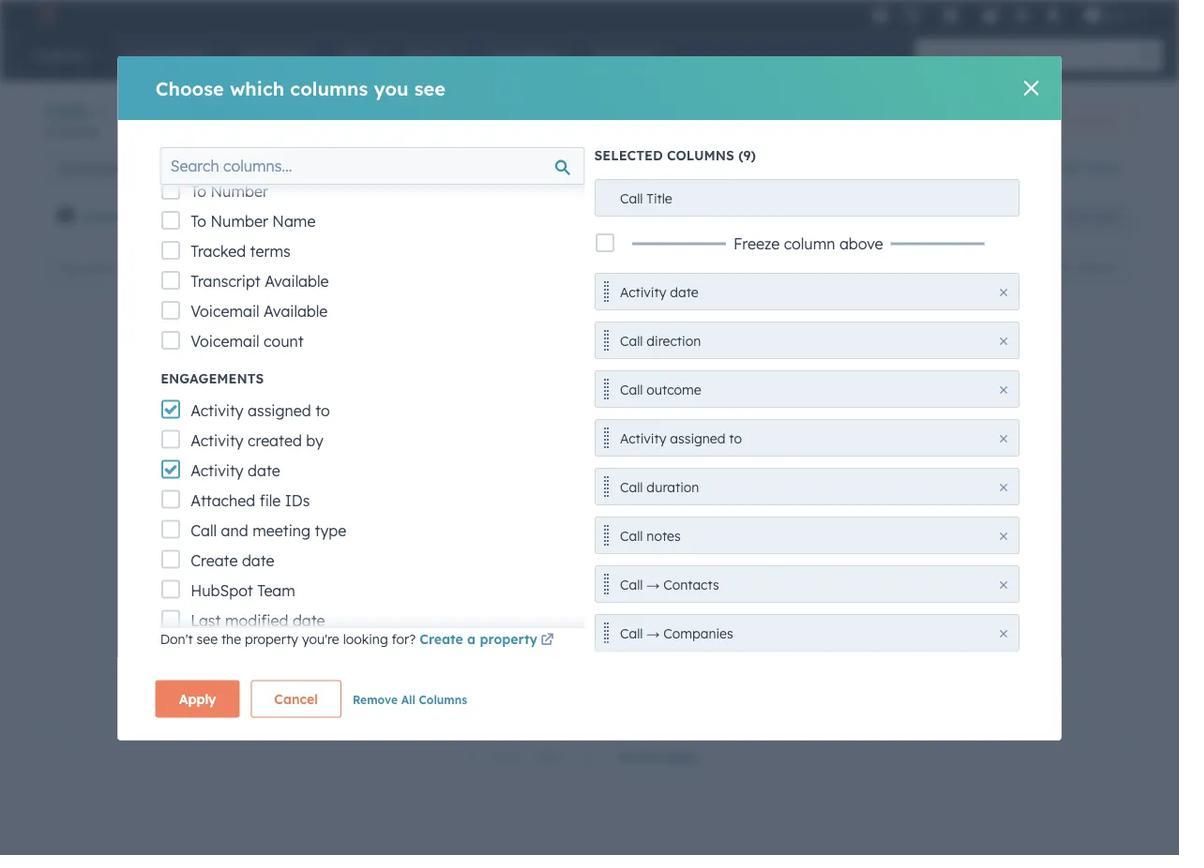 Task type: vqa. For each thing, say whether or not it's contained in the screenshot.
Call associated with the Call outcome button
yes



Task type: describe. For each thing, give the bounding box(es) containing it.
1 vertical spatial you
[[360, 423, 386, 442]]

save view
[[1066, 210, 1119, 224]]

1 vertical spatial assigned
[[247, 401, 311, 420]]

activities,
[[287, 448, 354, 466]]

close image for call direction
[[1000, 337, 1007, 345]]

all for all calls
[[482, 160, 497, 176]]

above
[[839, 234, 883, 253]]

call analytics
[[1048, 114, 1119, 128]]

add view (2/5)
[[930, 160, 1027, 176]]

direction
[[647, 333, 701, 349]]

calls inside , log call/meeting activities, receive an inbound call with a voicemail, or record calls from third parties.
[[336, 471, 367, 490]]

companies
[[663, 626, 733, 642]]

activity assigned to button
[[595, 419, 1020, 457]]

call → contacts
[[620, 577, 719, 593]]

count
[[263, 332, 303, 351]]

0 horizontal spatial activity date
[[190, 461, 280, 480]]

0 horizontal spatial see
[[197, 632, 218, 648]]

calling icon button
[[896, 3, 928, 27]]

activity date button
[[595, 273, 1020, 310]]

edit
[[1050, 261, 1071, 275]]

with
[[525, 448, 555, 466]]

log
[[582, 423, 604, 442]]

cancel button
[[251, 681, 342, 719]]

25 per page
[[619, 749, 698, 765]]

voicemail available
[[190, 302, 327, 321]]

export
[[979, 261, 1014, 275]]

→ for companies
[[647, 626, 660, 642]]

records
[[56, 124, 98, 138]]

all for all views
[[1063, 160, 1079, 176]]

search image
[[1140, 49, 1153, 62]]

to inside popup button
[[359, 208, 372, 225]]

page
[[664, 749, 698, 765]]

0
[[45, 124, 52, 138]]

1 horizontal spatial and
[[320, 511, 344, 527]]

gary orlando image
[[1085, 7, 1102, 23]]

next
[[535, 749, 566, 765]]

date up you're
[[292, 611, 325, 630]]

record inside , log call/meeting activities, receive an inbound call with a voicemail, or record calls from third parties.
[[286, 471, 332, 490]]

voicemail count
[[190, 332, 303, 351]]

activity assigned to for activity assigned to button
[[620, 430, 742, 447]]

marketplaces image
[[943, 8, 960, 25]]

import button
[[951, 106, 1021, 136]]

help image
[[983, 8, 1000, 25]]

type
[[314, 521, 346, 540]]

this
[[436, 511, 458, 527]]

activity assigned to for activity assigned to popup button
[[242, 208, 372, 225]]

call analytics link
[[1032, 106, 1135, 136]]

search button
[[1131, 39, 1163, 71]]

views
[[1083, 160, 1120, 176]]

inbound
[[435, 448, 493, 466]]

parties.
[[446, 471, 499, 490]]

Search call name or notes search field
[[50, 251, 271, 285]]

calls will appear here if you
[[192, 423, 390, 442]]

apply button
[[156, 681, 240, 719]]

settings link
[[1011, 5, 1034, 25]]

1 vertical spatial record
[[276, 511, 316, 527]]

call and meeting type
[[190, 521, 346, 540]]

assigned for activity assigned to popup button
[[296, 208, 355, 225]]

save view button
[[1033, 202, 1135, 232]]

hubspot.
[[471, 383, 558, 406]]

calls right review
[[391, 511, 418, 527]]

, log call/meeting activities, receive an inbound call with a voicemail, or record calls from third parties.
[[192, 423, 604, 490]]

how
[[231, 511, 256, 527]]

call → contacts button
[[595, 565, 1020, 603]]

next button
[[529, 745, 607, 770]]

remove all columns
[[353, 693, 467, 707]]

export button
[[967, 256, 1026, 280]]

to down file
[[260, 511, 273, 527]]

prev button
[[457, 745, 529, 770]]

calls banner
[[45, 98, 1135, 149]]

call outcome
[[620, 382, 701, 398]]

last modified date
[[190, 611, 325, 630]]

call duration inside the choose which columns you see dialog
[[620, 479, 699, 496]]

freeze column above
[[733, 234, 883, 253]]

create a property link
[[420, 630, 557, 653]]

number for to number
[[210, 182, 268, 201]]

name
[[272, 212, 315, 231]]

call → companies button
[[595, 614, 1020, 652]]

outcome
[[647, 382, 701, 398]]

here
[[312, 423, 342, 442]]

0 vertical spatial call duration button
[[524, 198, 645, 236]]

selected
[[595, 147, 663, 164]]

last
[[190, 611, 221, 630]]

call/meeting
[[192, 448, 282, 466]]

1 property from the left
[[245, 632, 298, 648]]

you're
[[302, 632, 339, 648]]

columns inside the choose which columns you see dialog
[[290, 76, 368, 100]]

create for create date
[[190, 551, 237, 570]]

Search columns... search field
[[160, 147, 585, 185]]

create for create a property
[[420, 632, 463, 648]]

choose
[[156, 76, 224, 100]]

hubspot image
[[34, 4, 56, 26]]

(0)
[[799, 208, 818, 225]]

calling icon image
[[904, 7, 921, 24]]

created
[[247, 431, 302, 450]]

0 horizontal spatial duration
[[565, 208, 622, 225]]

meeting
[[252, 521, 310, 540]]

settings image
[[1014, 8, 1031, 25]]

all calls
[[482, 160, 528, 176]]

(2/5)
[[994, 160, 1027, 176]]

prev
[[493, 749, 522, 765]]

activity inside button
[[620, 430, 666, 447]]

tracked
[[190, 242, 246, 261]]

edit columns
[[1050, 261, 1118, 275]]

0 vertical spatial see
[[415, 76, 446, 100]]

call title
[[620, 190, 672, 206]]

view for add
[[960, 160, 990, 176]]

appear
[[256, 423, 307, 442]]

learn
[[192, 511, 227, 527]]

columns inside button
[[419, 693, 467, 707]]

title
[[647, 190, 672, 206]]

advanced filters (0) button
[[656, 198, 830, 236]]

voicemail for voicemail count
[[190, 332, 259, 351]]



Task type: locate. For each thing, give the bounding box(es) containing it.
all calls button
[[467, 149, 890, 187]]

close image inside activity date button
[[1000, 289, 1007, 296]]

add view (2/5) button
[[897, 149, 1050, 187]]

assigned inside popup button
[[296, 208, 355, 225]]

link opens in a new window image
[[541, 630, 554, 653], [541, 635, 554, 648]]

transcript down recorded calls
[[81, 208, 147, 225]]

→ left contacts
[[647, 577, 660, 593]]

activity inside popup button
[[242, 208, 292, 225]]

date down call and meeting type
[[242, 551, 274, 570]]

activity assigned to inside popup button
[[242, 208, 372, 225]]

help button
[[975, 0, 1007, 30]]

activity date inside button
[[620, 284, 698, 300]]

a right for?
[[467, 632, 476, 648]]

you up search columns... search field
[[374, 76, 409, 100]]

don't see the property you're looking for?
[[160, 632, 420, 648]]

0 vertical spatial available
[[264, 272, 328, 291]]

view inside button
[[1095, 210, 1119, 224]]

2 vertical spatial close image
[[1000, 581, 1007, 589]]

activity inside button
[[620, 284, 666, 300]]

close image for call outcome
[[1000, 386, 1007, 394]]

notifications image
[[1046, 8, 1062, 25]]

0 vertical spatial call duration
[[536, 208, 622, 225]]

2 vertical spatial assigned
[[670, 430, 725, 447]]

0 records
[[45, 124, 98, 138]]

remove
[[353, 693, 398, 707]]

1 horizontal spatial all
[[482, 160, 497, 176]]

25
[[619, 749, 634, 765]]

tracked terms
[[190, 242, 290, 261]]

view right add
[[960, 160, 990, 176]]

review
[[347, 511, 387, 527]]

0 vertical spatial activity assigned to
[[242, 208, 372, 225]]

call direction button
[[595, 321, 1020, 359]]

0 vertical spatial activity date
[[620, 284, 698, 300]]

record down ids
[[276, 511, 316, 527]]

columns right which
[[290, 76, 368, 100]]

0 vertical spatial record
[[286, 471, 332, 490]]

activity up attached at left
[[190, 461, 243, 480]]

columns left (9)
[[667, 147, 735, 164]]

1 horizontal spatial property
[[480, 632, 538, 648]]

to inside button
[[729, 430, 742, 447]]

create right for?
[[420, 632, 463, 648]]

1 horizontal spatial transcript
[[190, 272, 260, 291]]

freeze
[[733, 234, 780, 253]]

2 link opens in a new window image from the top
[[541, 635, 554, 648]]

in left this
[[422, 511, 433, 527]]

assigned down outcome
[[670, 430, 725, 447]]

0 vertical spatial a
[[559, 448, 568, 466]]

1 horizontal spatial duration
[[647, 479, 699, 496]]

1 vertical spatial activity date
[[190, 461, 280, 480]]

0 horizontal spatial a
[[467, 632, 476, 648]]

close image for activity assigned to
[[1000, 435, 1007, 443]]

0 horizontal spatial in
[[422, 511, 433, 527]]

link opens in a new window image inside create a property "link"
[[541, 635, 554, 648]]

will
[[230, 423, 252, 442]]

you inside dialog
[[374, 76, 409, 100]]

modified
[[225, 611, 288, 630]]

assigned
[[296, 208, 355, 225], [247, 401, 311, 420], [670, 430, 725, 447]]

0 horizontal spatial create
[[190, 551, 237, 570]]

0 horizontal spatial all
[[401, 693, 416, 707]]

calls inside button
[[123, 160, 150, 176]]

close image for call duration
[[1000, 484, 1007, 491]]

call duration down call title
[[536, 208, 622, 225]]

a inside "link"
[[467, 632, 476, 648]]

close image for call → contacts
[[1000, 581, 1007, 589]]

and
[[320, 511, 344, 527], [221, 521, 248, 540]]

1 vertical spatial duration
[[647, 479, 699, 496]]

1 vertical spatial create
[[420, 632, 463, 648]]

create a property
[[420, 632, 538, 648]]

0 vertical spatial voicemail
[[190, 302, 259, 321]]

from
[[371, 471, 405, 490]]

view for save
[[1095, 210, 1119, 224]]

3 close image from the top
[[1000, 581, 1007, 589]]

2 property from the left
[[480, 632, 538, 648]]

available up count at the top left of the page
[[263, 302, 327, 321]]

hubspot
[[190, 581, 253, 600]]

1 → from the top
[[647, 577, 660, 593]]

1 horizontal spatial in
[[448, 383, 466, 406]]

close image for activity date
[[1000, 289, 1007, 296]]

1 vertical spatial call duration button
[[595, 468, 1020, 505]]

hubspot link
[[23, 4, 70, 26]]

to number
[[190, 182, 268, 201]]

duration
[[565, 208, 622, 225], [647, 479, 699, 496]]

create date
[[190, 551, 274, 570]]

create inside "link"
[[420, 632, 463, 648]]

2 → from the top
[[647, 626, 660, 642]]

file
[[259, 491, 280, 510]]

close image inside call notes button
[[1000, 533, 1007, 540]]

property inside "link"
[[480, 632, 538, 648]]

call duration button down selected
[[524, 198, 645, 236]]

close image for call → companies
[[1000, 630, 1007, 638]]

abc
[[1106, 7, 1127, 23]]

date up file
[[247, 461, 280, 480]]

transcript available button
[[76, 198, 218, 236]]

close image for choose which columns you see
[[1024, 81, 1039, 96]]

activity down engagements
[[190, 401, 243, 420]]

number for to number name
[[210, 212, 268, 231]]

terms
[[250, 242, 290, 261]]

0 horizontal spatial columns
[[290, 76, 368, 100]]

2 voicemail from the top
[[190, 332, 259, 351]]

date inside activity date button
[[670, 284, 698, 300]]

2 horizontal spatial all
[[1063, 160, 1079, 176]]

available for voicemail available
[[263, 302, 327, 321]]

columns inside 'edit columns' button
[[1074, 261, 1118, 275]]

1 vertical spatial close image
[[1000, 386, 1007, 394]]

activity created by
[[190, 431, 323, 450]]

2 vertical spatial activity assigned to
[[620, 430, 742, 447]]

0 vertical spatial transcript
[[81, 208, 147, 225]]

voicemail up engagements
[[190, 332, 259, 351]]

activity assigned to up will
[[190, 401, 330, 420]]

engagements
[[160, 371, 264, 387]]

activity assigned to up terms
[[242, 208, 372, 225]]

call notes
[[620, 528, 681, 544]]

available for transcript available
[[264, 272, 328, 291]]

1 to from the top
[[190, 182, 206, 201]]

and left review
[[320, 511, 344, 527]]

1 link opens in a new window image from the top
[[541, 630, 554, 653]]

calls down calls banner
[[500, 160, 528, 176]]

0 vertical spatial assigned
[[296, 208, 355, 225]]

1 vertical spatial voicemail
[[190, 332, 259, 351]]

pagination navigation
[[457, 745, 607, 770]]

1 number from the top
[[210, 182, 268, 201]]

close image
[[1000, 289, 1007, 296], [1000, 386, 1007, 394], [1000, 581, 1007, 589]]

number up tracked terms
[[210, 212, 268, 231]]

a right with
[[559, 448, 568, 466]]

record up ids
[[286, 471, 332, 490]]

recorded
[[60, 160, 119, 176]]

transcript inside popup button
[[81, 208, 147, 225]]

1 vertical spatial number
[[210, 212, 268, 231]]

all inside button
[[401, 693, 416, 707]]

attached
[[190, 491, 255, 510]]

activity date up call direction
[[620, 284, 698, 300]]

activity up call direction
[[620, 284, 666, 300]]

to down search columns... search field
[[359, 208, 372, 225]]

for?
[[392, 632, 416, 648]]

0 vertical spatial create
[[190, 551, 237, 570]]

0 horizontal spatial and
[[221, 521, 248, 540]]

assigned down search columns... search field
[[296, 208, 355, 225]]

calls inside popup button
[[45, 99, 90, 123]]

in left hubspot.
[[448, 383, 466, 406]]

calls for calls will appear here if you
[[192, 423, 225, 442]]

choose which columns you see
[[156, 76, 446, 100]]

0 horizontal spatial columns
[[419, 693, 467, 707]]

cancel
[[274, 691, 318, 708]]

date up 'direction'
[[670, 284, 698, 300]]

selected columns (9)
[[595, 147, 756, 164]]

1 horizontal spatial create
[[420, 632, 463, 648]]

0 horizontal spatial calls
[[45, 99, 90, 123]]

abc button
[[1074, 0, 1155, 30]]

to up here
[[315, 401, 330, 420]]

available down terms
[[264, 272, 328, 291]]

0 horizontal spatial view
[[960, 160, 990, 176]]

transcript for transcript available
[[190, 272, 260, 291]]

2 to from the top
[[190, 212, 206, 231]]

abc menu
[[867, 0, 1157, 30]]

in
[[448, 383, 466, 406], [422, 511, 433, 527]]

1 vertical spatial →
[[647, 626, 660, 642]]

→ left companies
[[647, 626, 660, 642]]

all inside button
[[482, 160, 497, 176]]

close image inside call outcome button
[[1000, 386, 1007, 394]]

transcript down tracked
[[190, 272, 260, 291]]

call
[[1048, 114, 1068, 128], [620, 190, 643, 206], [536, 208, 561, 225], [620, 333, 643, 349], [620, 382, 643, 398], [620, 479, 643, 496], [190, 521, 216, 540], [620, 528, 643, 544], [620, 577, 643, 593], [620, 626, 643, 642]]

1 vertical spatial view
[[1095, 210, 1119, 224]]

calls button
[[45, 98, 108, 125]]

to for to number
[[190, 182, 206, 201]]

1 vertical spatial in
[[422, 511, 433, 527]]

call inside banner
[[1048, 114, 1068, 128]]

activity date up attached at left
[[190, 461, 280, 480]]

close image inside call direction button
[[1000, 337, 1007, 345]]

0 vertical spatial to
[[190, 182, 206, 201]]

1 vertical spatial see
[[197, 632, 218, 648]]

view inside popup button
[[960, 160, 990, 176]]

voicemail up voicemail count
[[190, 302, 259, 321]]

available
[[151, 208, 212, 225]]

(9)
[[739, 147, 756, 164]]

view right save
[[1095, 210, 1119, 224]]

number up "to number name"
[[210, 182, 268, 201]]

duration up notes
[[647, 479, 699, 496]]

1 close image from the top
[[1000, 289, 1007, 296]]

filters
[[757, 208, 795, 225]]

1 horizontal spatial view
[[1095, 210, 1119, 224]]

create
[[190, 551, 237, 570], [420, 632, 463, 648]]

you right if at the left of page
[[360, 423, 386, 442]]

call duration button down activity assigned to button
[[595, 468, 1020, 505]]

transcript for transcript available
[[81, 208, 147, 225]]

close image inside 'call → contacts' button
[[1000, 581, 1007, 589]]

create up the hubspot
[[190, 551, 237, 570]]

,
[[574, 423, 578, 442]]

close image
[[1024, 81, 1039, 96], [1000, 337, 1007, 345], [1000, 435, 1007, 443], [1000, 484, 1007, 491], [1000, 533, 1007, 540], [1000, 630, 1007, 638]]

1 voicemail from the top
[[190, 302, 259, 321]]

assigned up appear
[[247, 401, 311, 420]]

1 vertical spatial calls
[[192, 423, 225, 442]]

to down call outcome button
[[729, 430, 742, 447]]

attached file ids
[[190, 491, 310, 510]]

activity assigned to button
[[230, 198, 380, 236]]

advanced
[[688, 208, 753, 225]]

activity assigned to inside button
[[620, 430, 742, 447]]

activity up terms
[[242, 208, 292, 225]]

available
[[264, 272, 328, 291], [263, 302, 327, 321]]

or
[[267, 471, 282, 490]]

close image inside activity assigned to button
[[1000, 435, 1007, 443]]

voicemail for voicemail available
[[190, 302, 259, 321]]

contacts
[[663, 577, 719, 593]]

all views link
[[1050, 149, 1132, 187]]

0 vertical spatial you
[[374, 76, 409, 100]]

conversations
[[311, 383, 442, 406]]

0 vertical spatial columns
[[290, 76, 368, 100]]

0 vertical spatial columns
[[667, 147, 735, 164]]

call inside button
[[620, 382, 643, 398]]

edit columns button
[[1038, 256, 1130, 280]]

1 vertical spatial columns
[[1074, 261, 1118, 275]]

1 vertical spatial activity assigned to
[[190, 401, 330, 420]]

Search HubSpot search field
[[916, 39, 1146, 71]]

1 vertical spatial transcript
[[190, 272, 260, 291]]

1 horizontal spatial columns
[[667, 147, 735, 164]]

duration inside the choose which columns you see dialog
[[647, 479, 699, 496]]

1 vertical spatial a
[[467, 632, 476, 648]]

1 horizontal spatial see
[[415, 76, 446, 100]]

0 vertical spatial calls
[[45, 99, 90, 123]]

to for to number name
[[190, 212, 206, 231]]

choose which columns you see dialog
[[118, 0, 1062, 794]]

learn how to record and review calls in this
[[192, 511, 462, 527]]

duration down call title
[[565, 208, 622, 225]]

a inside , log call/meeting activities, receive an inbound call with a voicemail, or record calls from third parties.
[[559, 448, 568, 466]]

1 horizontal spatial calls
[[192, 423, 225, 442]]

1 horizontal spatial a
[[559, 448, 568, 466]]

date
[[670, 284, 698, 300], [247, 461, 280, 480], [242, 551, 274, 570], [292, 611, 325, 630]]

and up create date
[[221, 521, 248, 540]]

activity assigned to down outcome
[[620, 430, 742, 447]]

0 vertical spatial duration
[[565, 208, 622, 225]]

1 vertical spatial columns
[[419, 693, 467, 707]]

2 number from the top
[[210, 212, 268, 231]]

advanced filters (0)
[[688, 208, 818, 225]]

→ for contacts
[[647, 577, 660, 593]]

and inside the choose which columns you see dialog
[[221, 521, 248, 540]]

to up tracked
[[190, 212, 206, 231]]

if
[[347, 423, 356, 442]]

by
[[306, 431, 323, 450]]

close image for call notes
[[1000, 533, 1007, 540]]

calls left will
[[192, 423, 225, 442]]

recorded calls
[[60, 160, 150, 176]]

close image inside call → companies button
[[1000, 630, 1007, 638]]

1 horizontal spatial columns
[[1074, 261, 1118, 275]]

0 vertical spatial number
[[210, 182, 268, 201]]

call duration up notes
[[620, 479, 699, 496]]

columns right remove
[[419, 693, 467, 707]]

activity
[[242, 208, 292, 225], [620, 284, 666, 300], [190, 401, 243, 420], [620, 430, 666, 447], [190, 431, 243, 450], [190, 461, 243, 480]]

apply
[[179, 691, 216, 708]]

transcript inside the choose which columns you see dialog
[[190, 272, 260, 291]]

activity right log
[[620, 430, 666, 447]]

assigned for activity assigned to button
[[670, 430, 725, 447]]

0 vertical spatial in
[[448, 383, 466, 406]]

assigned inside button
[[670, 430, 725, 447]]

0 horizontal spatial transcript
[[81, 208, 147, 225]]

to up available
[[190, 182, 206, 201]]

call duration button inside the choose which columns you see dialog
[[595, 468, 1020, 505]]

call → companies
[[620, 626, 733, 642]]

calls up 0 records
[[45, 99, 90, 123]]

calls inside button
[[500, 160, 528, 176]]

marketplaces button
[[932, 0, 971, 30]]

1 horizontal spatial activity date
[[620, 284, 698, 300]]

columns right edit
[[1074, 261, 1118, 275]]

1 vertical spatial call duration
[[620, 479, 699, 496]]

calls left from
[[336, 471, 367, 490]]

calls for calls
[[45, 99, 90, 123]]

activity date
[[620, 284, 698, 300], [190, 461, 280, 480]]

0 vertical spatial →
[[647, 577, 660, 593]]

calls right "recorded"
[[123, 160, 150, 176]]

activity up voicemail,
[[190, 431, 243, 450]]

third
[[409, 471, 442, 490]]

0 vertical spatial view
[[960, 160, 990, 176]]

0 vertical spatial close image
[[1000, 289, 1007, 296]]

remove all columns button
[[353, 688, 467, 711]]

upgrade link
[[869, 5, 893, 25]]

0 horizontal spatial property
[[245, 632, 298, 648]]

to
[[190, 182, 206, 201], [190, 212, 206, 231]]

upgrade image
[[872, 8, 889, 25]]

2 close image from the top
[[1000, 386, 1007, 394]]

1 vertical spatial to
[[190, 212, 206, 231]]

25 per page button
[[607, 738, 723, 776]]

an
[[413, 448, 431, 466]]

1 vertical spatial available
[[263, 302, 327, 321]]



